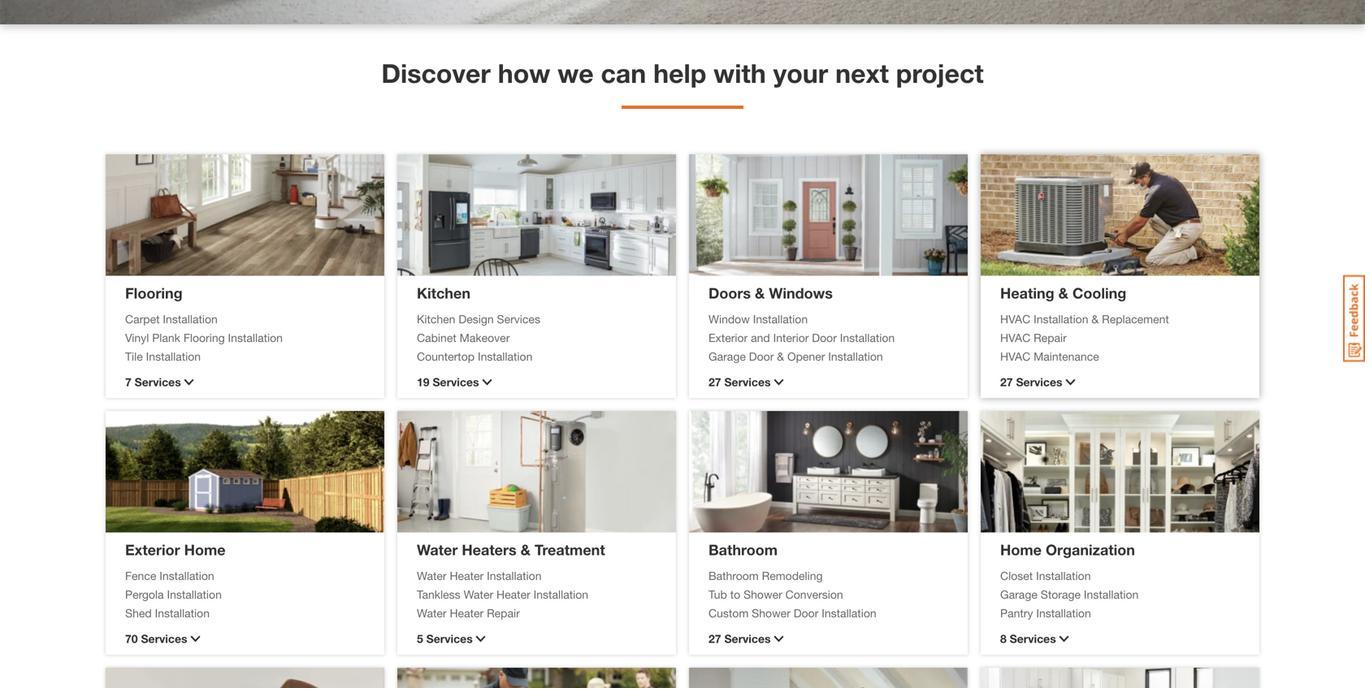 Task type: describe. For each thing, give the bounding box(es) containing it.
services for bathroom
[[725, 633, 771, 646]]

hvac installation & replacement link
[[1001, 311, 1241, 328]]

cooling
[[1073, 285, 1127, 302]]

kitchen design services link
[[417, 311, 657, 328]]

tankless water heater installation link
[[417, 587, 657, 604]]

heating & cooling
[[1001, 285, 1127, 302]]

storage
[[1041, 588, 1081, 602]]

services for exterior home
[[141, 633, 187, 646]]

tub to shower conversion link
[[709, 587, 949, 604]]

27 services for doors
[[709, 376, 771, 389]]

bathroom remodeling tub to shower conversion custom shower door installation
[[709, 570, 877, 620]]

water heater installation link
[[417, 568, 657, 585]]

27 services down custom
[[709, 633, 771, 646]]

kitchen for kitchen
[[417, 285, 471, 302]]

doors
[[709, 285, 751, 302]]

hvac maintenance link
[[1001, 348, 1241, 365]]

7 services
[[125, 376, 181, 389]]

project
[[897, 58, 984, 89]]

water heaters & treatment link
[[417, 541, 605, 559]]

19 services button
[[417, 374, 657, 391]]

closet
[[1001, 570, 1033, 583]]

installation inside bathroom remodeling tub to shower conversion custom shower door installation
[[822, 607, 877, 620]]

water heater repair link
[[417, 605, 657, 622]]

exterior home link
[[125, 541, 226, 559]]

to
[[731, 588, 741, 602]]

0 vertical spatial flooring
[[125, 285, 183, 302]]

fence installation pergola installation shed installation
[[125, 570, 222, 620]]

installation inside hvac installation & replacement hvac repair hvac maintenance
[[1034, 313, 1089, 326]]

services for heating & cooling
[[1017, 376, 1063, 389]]

3 hvac from the top
[[1001, 350, 1031, 363]]

kitchen link
[[417, 285, 471, 302]]

garage storage installation link
[[1001, 587, 1241, 604]]

& inside window installation exterior and interior door installation garage door & opener installation
[[777, 350, 785, 363]]

next
[[836, 58, 889, 89]]

kitchen for kitchen design services cabinet makeover countertop installation
[[417, 313, 456, 326]]

5 services button
[[417, 631, 657, 648]]

services for water heaters & treatment
[[427, 633, 473, 646]]

1 vertical spatial shower
[[752, 607, 791, 620]]

with
[[714, 58, 766, 89]]

bathroom link
[[709, 541, 778, 559]]

19 services
[[417, 376, 479, 389]]

1 hvac from the top
[[1001, 313, 1031, 326]]

flooring inside carpet installation vinyl plank flooring installation tile installation
[[184, 331, 225, 345]]

hvac repair link
[[1001, 330, 1241, 347]]

exterior home
[[125, 541, 226, 559]]

pantry
[[1001, 607, 1034, 620]]

garage inside window installation exterior and interior door installation garage door & opener installation
[[709, 350, 746, 363]]

carpet installation vinyl plank flooring installation tile installation
[[125, 313, 283, 363]]

help
[[654, 58, 707, 89]]

home organization link
[[1001, 541, 1136, 559]]

2 vertical spatial heater
[[450, 607, 484, 620]]

window installation exterior and interior door installation garage door & opener installation
[[709, 313, 895, 363]]

2 hvac from the top
[[1001, 331, 1031, 345]]

makeover
[[460, 331, 510, 345]]

tankless
[[417, 588, 461, 602]]

home organization
[[1001, 541, 1136, 559]]

countertop
[[417, 350, 475, 363]]

heating & cooling link
[[1001, 285, 1127, 302]]

shed installation link
[[125, 605, 365, 622]]

services for kitchen
[[433, 376, 479, 389]]

tile installation link
[[125, 348, 365, 365]]

heaters
[[462, 541, 517, 559]]

replacement
[[1103, 313, 1170, 326]]

hvac installation & replacement hvac repair hvac maintenance
[[1001, 313, 1170, 363]]

heating
[[1001, 285, 1055, 302]]

70 services
[[125, 633, 187, 646]]

discover how we can help with your next project
[[382, 58, 984, 89]]

can
[[601, 58, 647, 89]]

closet installation garage storage installation pantry installation
[[1001, 570, 1139, 620]]

custom
[[709, 607, 749, 620]]

flooring link
[[125, 285, 183, 302]]

treatment
[[535, 541, 605, 559]]

discover
[[382, 58, 491, 89]]

shed
[[125, 607, 152, 620]]

27 for doors
[[709, 376, 722, 389]]

organization
[[1046, 541, 1136, 559]]

2 home from the left
[[1001, 541, 1042, 559]]

design
[[459, 313, 494, 326]]

garage door & opener installation link
[[709, 348, 949, 365]]

services for doors & windows
[[725, 376, 771, 389]]

70 services button
[[125, 631, 365, 648]]



Task type: locate. For each thing, give the bounding box(es) containing it.
your
[[774, 58, 829, 89]]

1 vertical spatial bathroom
[[709, 570, 759, 583]]

shower right to
[[744, 588, 783, 602]]

heater down the water heater installation link
[[497, 588, 531, 602]]

flooring right plank
[[184, 331, 225, 345]]

home up closet
[[1001, 541, 1042, 559]]

flooring up carpet
[[125, 285, 183, 302]]

door down window installation link
[[812, 331, 837, 345]]

services right 7
[[135, 376, 181, 389]]

27 for heating
[[1001, 376, 1013, 389]]

2 kitchen from the top
[[417, 313, 456, 326]]

repair inside hvac installation & replacement hvac repair hvac maintenance
[[1034, 331, 1067, 345]]

plank
[[152, 331, 180, 345]]

& right the doors
[[755, 285, 765, 302]]

8
[[1001, 633, 1007, 646]]

kitchen
[[417, 285, 471, 302], [417, 313, 456, 326]]

door down and
[[749, 350, 774, 363]]

hvac
[[1001, 313, 1031, 326], [1001, 331, 1031, 345], [1001, 350, 1031, 363]]

cabinet makeover link
[[417, 330, 657, 347]]

services down custom
[[725, 633, 771, 646]]

1 horizontal spatial garage
[[1001, 588, 1038, 602]]

services inside kitchen design services cabinet makeover countertop installation
[[497, 313, 541, 326]]

0 vertical spatial exterior
[[709, 331, 748, 345]]

1 home from the left
[[184, 541, 226, 559]]

0 vertical spatial kitchen
[[417, 285, 471, 302]]

pergola
[[125, 588, 164, 602]]

custom shower door installation link
[[709, 605, 949, 622]]

exterior down window
[[709, 331, 748, 345]]

garage
[[709, 350, 746, 363], [1001, 588, 1038, 602]]

services down and
[[725, 376, 771, 389]]

bathroom for bathroom remodeling tub to shower conversion custom shower door installation
[[709, 570, 759, 583]]

kitchen up "design"
[[417, 285, 471, 302]]

pergola installation link
[[125, 587, 365, 604]]

heater
[[450, 570, 484, 583], [497, 588, 531, 602], [450, 607, 484, 620]]

window
[[709, 313, 750, 326]]

remodeling
[[762, 570, 823, 583]]

27 services button for cooling
[[1001, 374, 1241, 391]]

fence installation link
[[125, 568, 365, 585]]

5
[[417, 633, 423, 646]]

cabinet
[[417, 331, 457, 345]]

exterior and interior door installation link
[[709, 330, 949, 347]]

27 services button for windows
[[709, 374, 949, 391]]

services for home organization
[[1010, 633, 1057, 646]]

0 vertical spatial door
[[812, 331, 837, 345]]

services right '8'
[[1010, 633, 1057, 646]]

& up the water heater installation link
[[521, 541, 531, 559]]

door inside bathroom remodeling tub to shower conversion custom shower door installation
[[794, 607, 819, 620]]

27 services button
[[709, 374, 949, 391], [1001, 374, 1241, 391], [709, 631, 949, 648]]

0 vertical spatial heater
[[450, 570, 484, 583]]

shower
[[744, 588, 783, 602], [752, 607, 791, 620]]

services right 5 at the left of the page
[[427, 633, 473, 646]]

kitchen design services cabinet makeover countertop installation
[[417, 313, 541, 363]]

vinyl
[[125, 331, 149, 345]]

doors & windows link
[[709, 285, 833, 302]]

windows
[[769, 285, 833, 302]]

door for doors & windows
[[749, 350, 774, 363]]

1 horizontal spatial repair
[[1034, 331, 1067, 345]]

services right 70
[[141, 633, 187, 646]]

8 services button
[[1001, 631, 1241, 648]]

bathroom inside bathroom remodeling tub to shower conversion custom shower door installation
[[709, 570, 759, 583]]

tub
[[709, 588, 728, 602]]

1 kitchen from the top
[[417, 285, 471, 302]]

& down the cooling
[[1092, 313, 1099, 326]]

70
[[125, 633, 138, 646]]

garage up the pantry
[[1001, 588, 1038, 602]]

kitchen up "cabinet"
[[417, 313, 456, 326]]

& inside hvac installation & replacement hvac repair hvac maintenance
[[1092, 313, 1099, 326]]

services up cabinet makeover link
[[497, 313, 541, 326]]

& down interior
[[777, 350, 785, 363]]

door for bathroom
[[794, 607, 819, 620]]

vinyl plank flooring installation link
[[125, 330, 365, 347]]

doors & windows
[[709, 285, 833, 302]]

8 services
[[1001, 633, 1057, 646]]

19
[[417, 376, 430, 389]]

we
[[558, 58, 594, 89]]

flooring
[[125, 285, 183, 302], [184, 331, 225, 345]]

7
[[125, 376, 132, 389]]

repair inside water heater installation tankless water heater installation water heater repair
[[487, 607, 520, 620]]

0 vertical spatial repair
[[1034, 331, 1067, 345]]

27 services button down the custom shower door installation link
[[709, 631, 949, 648]]

fence
[[125, 570, 156, 583]]

27 services for heating
[[1001, 376, 1063, 389]]

1 vertical spatial heater
[[497, 588, 531, 602]]

how
[[498, 58, 551, 89]]

27 services button down hvac maintenance link
[[1001, 374, 1241, 391]]

2 vertical spatial hvac
[[1001, 350, 1031, 363]]

0 vertical spatial garage
[[709, 350, 746, 363]]

1 horizontal spatial flooring
[[184, 331, 225, 345]]

5 services
[[417, 633, 473, 646]]

exterior
[[709, 331, 748, 345], [125, 541, 180, 559]]

water heater installation tankless water heater installation water heater repair
[[417, 570, 589, 620]]

1 vertical spatial repair
[[487, 607, 520, 620]]

0 horizontal spatial flooring
[[125, 285, 183, 302]]

tile
[[125, 350, 143, 363]]

window installation link
[[709, 311, 949, 328]]

carpet
[[125, 313, 160, 326]]

home up fence installation link
[[184, 541, 226, 559]]

repair up maintenance
[[1034, 331, 1067, 345]]

garage inside closet installation garage storage installation pantry installation
[[1001, 588, 1038, 602]]

door
[[812, 331, 837, 345], [749, 350, 774, 363], [794, 607, 819, 620]]

heater down tankless
[[450, 607, 484, 620]]

services
[[497, 313, 541, 326], [135, 376, 181, 389], [433, 376, 479, 389], [725, 376, 771, 389], [1017, 376, 1063, 389], [141, 633, 187, 646], [427, 633, 473, 646], [725, 633, 771, 646], [1010, 633, 1057, 646]]

27 services button down garage door & opener installation link
[[709, 374, 949, 391]]

0 vertical spatial bathroom
[[709, 541, 778, 559]]

1 vertical spatial exterior
[[125, 541, 180, 559]]

door down conversion
[[794, 607, 819, 620]]

services down countertop
[[433, 376, 479, 389]]

services down maintenance
[[1017, 376, 1063, 389]]

& left the cooling
[[1059, 285, 1069, 302]]

carpet installation link
[[125, 311, 365, 328]]

bathroom remodeling link
[[709, 568, 949, 585]]

27
[[709, 376, 722, 389], [1001, 376, 1013, 389], [709, 633, 722, 646]]

1 horizontal spatial exterior
[[709, 331, 748, 345]]

27 services down and
[[709, 376, 771, 389]]

1 vertical spatial hvac
[[1001, 331, 1031, 345]]

heater up tankless
[[450, 570, 484, 583]]

0 horizontal spatial home
[[184, 541, 226, 559]]

water
[[417, 541, 458, 559], [417, 570, 447, 583], [464, 588, 494, 602], [417, 607, 447, 620]]

1 horizontal spatial home
[[1001, 541, 1042, 559]]

1 vertical spatial door
[[749, 350, 774, 363]]

1 vertical spatial garage
[[1001, 588, 1038, 602]]

repair
[[1034, 331, 1067, 345], [487, 607, 520, 620]]

0 horizontal spatial exterior
[[125, 541, 180, 559]]

services for flooring
[[135, 376, 181, 389]]

closet installation link
[[1001, 568, 1241, 585]]

exterior up the fence
[[125, 541, 180, 559]]

0 vertical spatial shower
[[744, 588, 783, 602]]

1 bathroom from the top
[[709, 541, 778, 559]]

shower right custom
[[752, 607, 791, 620]]

27 services down maintenance
[[1001, 376, 1063, 389]]

0 horizontal spatial garage
[[709, 350, 746, 363]]

1 vertical spatial kitchen
[[417, 313, 456, 326]]

0 horizontal spatial repair
[[487, 607, 520, 620]]

2 bathroom from the top
[[709, 570, 759, 583]]

feedback link image
[[1344, 275, 1366, 363]]

opener
[[788, 350, 826, 363]]

27 services
[[709, 376, 771, 389], [1001, 376, 1063, 389], [709, 633, 771, 646]]

pantry installation link
[[1001, 605, 1241, 622]]

kitchen inside kitchen design services cabinet makeover countertop installation
[[417, 313, 456, 326]]

home
[[184, 541, 226, 559], [1001, 541, 1042, 559]]

water heaters & treatment
[[417, 541, 605, 559]]

1 vertical spatial flooring
[[184, 331, 225, 345]]

countertop installation link
[[417, 348, 657, 365]]

7 services button
[[125, 374, 365, 391]]

bathroom for bathroom
[[709, 541, 778, 559]]

installation inside kitchen design services cabinet makeover countertop installation
[[478, 350, 533, 363]]

2 vertical spatial door
[[794, 607, 819, 620]]

garage down window
[[709, 350, 746, 363]]

exterior inside window installation exterior and interior door installation garage door & opener installation
[[709, 331, 748, 345]]

conversion
[[786, 588, 844, 602]]

interior
[[774, 331, 809, 345]]

0 vertical spatial hvac
[[1001, 313, 1031, 326]]

repair down tankless water heater installation link
[[487, 607, 520, 620]]

and
[[751, 331, 770, 345]]

maintenance
[[1034, 350, 1100, 363]]



Task type: vqa. For each thing, say whether or not it's contained in the screenshot.
0.19
no



